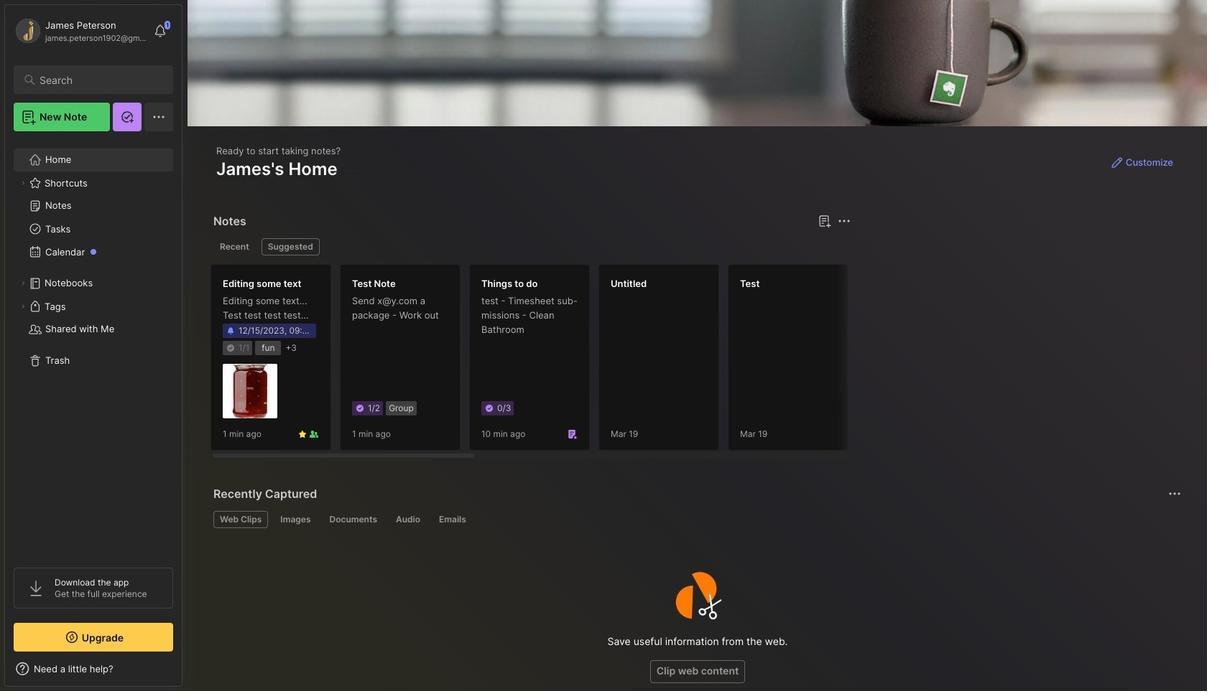 Task type: vqa. For each thing, say whether or not it's contained in the screenshot.
Row
no



Task type: describe. For each thing, give the bounding box(es) containing it.
tree inside main element
[[5, 140, 182, 555]]

main element
[[0, 0, 187, 692]]

More actions field
[[1165, 484, 1185, 504]]

Account field
[[14, 17, 147, 45]]

WHAT'S NEW field
[[5, 658, 182, 681]]

Search text field
[[40, 73, 160, 87]]

expand notebooks image
[[19, 279, 27, 288]]

1 tab list from the top
[[213, 239, 849, 256]]

thumbnail image
[[223, 364, 277, 419]]

none search field inside main element
[[40, 71, 160, 88]]



Task type: locate. For each thing, give the bounding box(es) containing it.
1 vertical spatial tab list
[[213, 512, 1179, 529]]

2 tab list from the top
[[213, 512, 1179, 529]]

tab list
[[213, 239, 849, 256], [213, 512, 1179, 529]]

None search field
[[40, 71, 160, 88]]

tab
[[213, 239, 256, 256], [261, 239, 320, 256], [213, 512, 268, 529], [274, 512, 317, 529], [323, 512, 384, 529], [389, 512, 427, 529], [432, 512, 473, 529]]

0 vertical spatial tab list
[[213, 239, 849, 256]]

expand tags image
[[19, 302, 27, 311]]

row group
[[211, 264, 1207, 460]]

tree
[[5, 140, 182, 555]]

click to collapse image
[[181, 665, 192, 683]]

more actions image
[[1166, 486, 1183, 503]]



